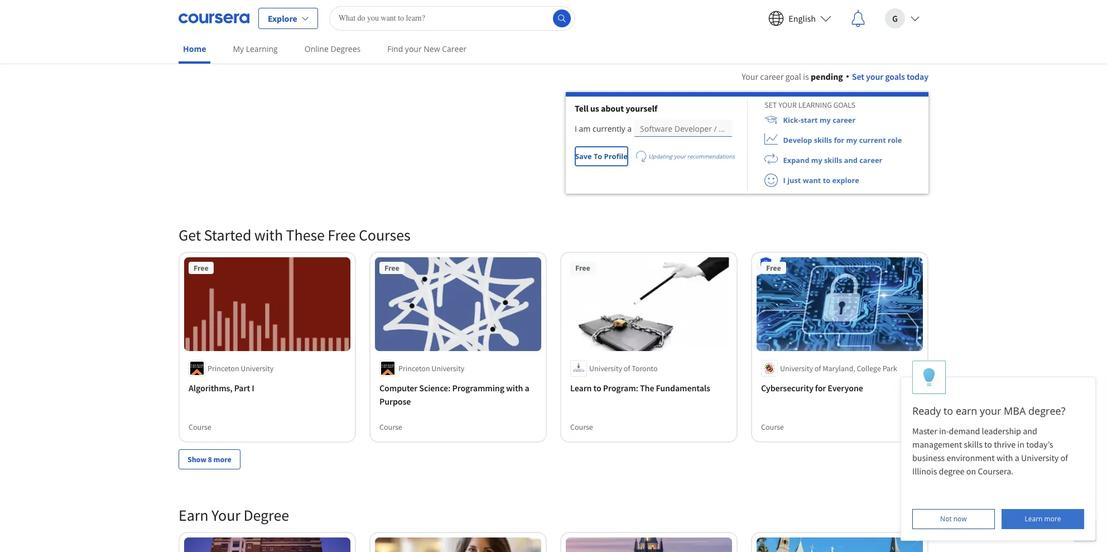 Task type: vqa. For each thing, say whether or not it's contained in the screenshot.
8
yes



Task type: locate. For each thing, give the bounding box(es) containing it.
1 horizontal spatial a
[[628, 123, 632, 134]]

reload image
[[632, 148, 649, 166]]

your for learning
[[779, 100, 797, 110]]

your up kick-
[[779, 100, 797, 110]]

online
[[305, 44, 329, 54]]

new
[[424, 44, 440, 54]]

0 vertical spatial a
[[628, 123, 632, 134]]

0 vertical spatial my
[[820, 115, 831, 125]]

2 horizontal spatial career
[[860, 155, 883, 165]]

skills down the develop skills for my current role 'button'
[[825, 155, 843, 165]]

0 horizontal spatial princeton university
[[208, 363, 274, 373]]

your right find
[[405, 44, 422, 54]]

free for computer science: programming with a purpose
[[385, 263, 400, 273]]

1 vertical spatial learn
[[1025, 514, 1043, 524]]

skills
[[814, 135, 833, 145], [825, 155, 843, 165], [964, 439, 983, 450]]

1 vertical spatial set
[[765, 100, 777, 110]]

career
[[442, 44, 467, 54]]

2 vertical spatial career
[[860, 155, 883, 165]]

with left "these"
[[255, 225, 283, 245]]

career down current
[[860, 155, 883, 165]]

0 vertical spatial for
[[834, 135, 845, 145]]

i just want to explore
[[784, 175, 860, 185]]

1 vertical spatial for
[[816, 382, 826, 393]]

1 vertical spatial goals
[[834, 100, 856, 110]]

0 vertical spatial learn
[[571, 382, 592, 393]]

find your new career
[[388, 44, 467, 54]]

None search field
[[329, 6, 575, 30]]

princeton university up science:
[[399, 363, 465, 373]]

goals
[[886, 71, 906, 82], [834, 100, 856, 110]]

i right part
[[252, 382, 254, 393]]

set right pending
[[852, 71, 865, 82]]

with inside master in-demand leadership and management skills to thrive in today's business environment with a university of illinois degree on coursera.
[[997, 452, 1014, 463]]

learn left the program:
[[571, 382, 592, 393]]

explore button
[[259, 8, 318, 29]]

a
[[628, 123, 632, 134], [525, 382, 530, 393], [1015, 452, 1020, 463]]

for left "everyone"
[[816, 382, 826, 393]]

earn your degree
[[179, 505, 289, 525]]

skills up environment
[[964, 439, 983, 450]]

a down in
[[1015, 452, 1020, 463]]

profile
[[604, 151, 628, 161]]

and inside master in-demand leadership and management skills to thrive in today's business environment with a university of illinois degree on coursera.
[[1024, 425, 1038, 437]]

your for recommendations
[[674, 152, 686, 160]]

1 horizontal spatial of
[[815, 363, 822, 373]]

0 vertical spatial and
[[845, 155, 858, 165]]

set for set your goals today
[[852, 71, 865, 82]]

set up graduation cap image
[[765, 100, 777, 110]]

college
[[857, 363, 882, 373]]

ready to earn your mba degree?
[[913, 404, 1066, 418]]

1 vertical spatial career
[[833, 115, 856, 125]]

your
[[742, 71, 759, 82], [212, 505, 241, 525]]

develop skills for my current role
[[784, 135, 902, 145]]

0 horizontal spatial princeton
[[208, 363, 239, 373]]

pending
[[811, 71, 844, 82]]

a right currently
[[628, 123, 632, 134]]

0 vertical spatial i
[[575, 123, 577, 134]]

goals left today
[[886, 71, 906, 82]]

2 vertical spatial with
[[997, 452, 1014, 463]]

learn for learn to program: the fundamentals
[[571, 382, 592, 393]]

1 course from the left
[[189, 422, 212, 432]]

earn your degree collection element
[[172, 487, 936, 552]]

of up cybersecurity for everyone
[[815, 363, 822, 373]]

1 horizontal spatial set
[[852, 71, 865, 82]]

university inside master in-demand leadership and management skills to thrive in today's business environment with a university of illinois degree on coursera.
[[1022, 452, 1059, 463]]

skills inside button
[[825, 155, 843, 165]]

0 horizontal spatial i
[[252, 382, 254, 393]]

to
[[594, 151, 603, 161]]

free
[[328, 225, 356, 245], [194, 263, 209, 273], [385, 263, 400, 273], [576, 263, 590, 273], [767, 263, 781, 273]]

course for learn to program: the fundamentals
[[571, 422, 593, 432]]

to left thrive
[[985, 439, 993, 450]]

0 horizontal spatial and
[[845, 155, 858, 165]]

1 vertical spatial and
[[1024, 425, 1038, 437]]

my right start
[[820, 115, 831, 125]]

goals up kick-start my career
[[834, 100, 856, 110]]

and up explore
[[845, 155, 858, 165]]

management
[[913, 439, 963, 450]]

develop
[[784, 135, 813, 145]]

0 horizontal spatial learn
[[571, 382, 592, 393]]

course
[[189, 422, 212, 432], [380, 422, 402, 432], [571, 422, 593, 432], [762, 422, 784, 432]]

princeton up computer
[[399, 363, 430, 373]]

of down degree? at the bottom of page
[[1061, 452, 1069, 463]]

1 princeton from the left
[[208, 363, 239, 373]]

a right programming on the bottom left
[[525, 382, 530, 393]]

save to profile
[[576, 151, 628, 161]]

set your learning goals
[[765, 100, 856, 110]]

to
[[823, 175, 831, 185], [594, 382, 602, 393], [944, 404, 954, 418], [985, 439, 993, 450]]

my learning link
[[229, 36, 282, 61]]

my learning
[[233, 44, 278, 54]]

not now
[[941, 514, 967, 524]]

ready
[[913, 404, 942, 418]]

0 horizontal spatial career
[[761, 71, 784, 82]]

career left the goal at right top
[[761, 71, 784, 82]]

0 vertical spatial your
[[742, 71, 759, 82]]

3 course from the left
[[571, 422, 593, 432]]

course for algorithms, part i
[[189, 422, 212, 432]]

your left today
[[867, 71, 884, 82]]

0 horizontal spatial a
[[525, 382, 530, 393]]

0 horizontal spatial of
[[624, 363, 631, 373]]

cybersecurity
[[762, 382, 814, 393]]

4 course from the left
[[762, 422, 784, 432]]

1 horizontal spatial for
[[834, 135, 845, 145]]

princeton university
[[208, 363, 274, 373], [399, 363, 465, 373]]

your inside dropdown button
[[867, 71, 884, 82]]

maryland,
[[823, 363, 856, 373]]

2 horizontal spatial with
[[997, 452, 1014, 463]]

i left am
[[575, 123, 577, 134]]

more inside alice element
[[1045, 514, 1062, 524]]

i
[[575, 123, 577, 134], [784, 175, 786, 185], [252, 382, 254, 393]]

to right want
[[823, 175, 831, 185]]

1 horizontal spatial princeton university
[[399, 363, 465, 373]]

1 vertical spatial skills
[[825, 155, 843, 165]]

1 horizontal spatial goals
[[886, 71, 906, 82]]

princeton university for part
[[208, 363, 274, 373]]

updating your recommendations
[[649, 152, 735, 160]]

start
[[801, 115, 818, 125]]

2 vertical spatial my
[[812, 155, 823, 165]]

with down thrive
[[997, 452, 1014, 463]]

in
[[1018, 439, 1025, 450]]

on
[[967, 466, 977, 477]]

alice element
[[901, 361, 1097, 541]]

1 princeton university from the left
[[208, 363, 274, 373]]

free for learn to program: the fundamentals
[[576, 263, 590, 273]]

1 vertical spatial my
[[847, 135, 858, 145]]

1 vertical spatial i
[[784, 175, 786, 185]]

environment
[[947, 452, 995, 463]]

purpose
[[380, 396, 411, 407]]

0 vertical spatial career
[[761, 71, 784, 82]]

kick-start my career
[[784, 115, 856, 125]]

princeton up algorithms, part i
[[208, 363, 239, 373]]

2 vertical spatial skills
[[964, 439, 983, 450]]

graduation cap image
[[765, 113, 778, 127]]

1 horizontal spatial princeton
[[399, 363, 430, 373]]

with
[[255, 225, 283, 245], [506, 382, 523, 393], [997, 452, 1014, 463]]

1 vertical spatial more
[[1045, 514, 1062, 524]]

algorithms, part i
[[189, 382, 254, 393]]

my inside button
[[820, 115, 831, 125]]

2 horizontal spatial i
[[784, 175, 786, 185]]

career
[[761, 71, 784, 82], [833, 115, 856, 125], [860, 155, 883, 165]]

more right 8
[[214, 454, 232, 464]]

free for cybersecurity for everyone
[[767, 263, 781, 273]]

of for program:
[[624, 363, 631, 373]]

demand
[[950, 425, 981, 437]]

princeton university up part
[[208, 363, 274, 373]]

0 horizontal spatial for
[[816, 382, 826, 393]]

0 vertical spatial goals
[[886, 71, 906, 82]]

1 horizontal spatial more
[[1045, 514, 1062, 524]]

career up the develop skills for my current role
[[833, 115, 856, 125]]

learn
[[571, 382, 592, 393], [1025, 514, 1043, 524]]

0 vertical spatial set
[[852, 71, 865, 82]]

2 horizontal spatial of
[[1061, 452, 1069, 463]]

for inside get started with these free courses collection element
[[816, 382, 826, 393]]

for up expand my skills and career
[[834, 135, 845, 145]]

1 horizontal spatial i
[[575, 123, 577, 134]]

0 horizontal spatial set
[[765, 100, 777, 110]]

and
[[845, 155, 858, 165], [1024, 425, 1038, 437]]

a inside computer science: programming with a purpose
[[525, 382, 530, 393]]

illinois
[[913, 466, 938, 477]]

my inside 'button'
[[847, 135, 858, 145]]

g button
[[877, 0, 929, 36]]

1 horizontal spatial learn
[[1025, 514, 1043, 524]]

career inside button
[[833, 115, 856, 125]]

your right updating
[[674, 152, 686, 160]]

to left the program:
[[594, 382, 602, 393]]

i inside button
[[784, 175, 786, 185]]

0 horizontal spatial your
[[212, 505, 241, 525]]

leadership
[[982, 425, 1022, 437]]

learn inside learn to program: the fundamentals link
[[571, 382, 592, 393]]

your right earn
[[212, 505, 241, 525]]

1 horizontal spatial your
[[742, 71, 759, 82]]

1 horizontal spatial with
[[506, 382, 523, 393]]

and up in
[[1024, 425, 1038, 437]]

1 vertical spatial with
[[506, 382, 523, 393]]

university down today's
[[1022, 452, 1059, 463]]

computer
[[380, 382, 418, 393]]

your for goals
[[867, 71, 884, 82]]

1 horizontal spatial career
[[833, 115, 856, 125]]

free for algorithms, part i
[[194, 263, 209, 273]]

1 vertical spatial a
[[525, 382, 530, 393]]

learn more link
[[1002, 509, 1085, 529]]

mba
[[1004, 404, 1026, 418]]

2 course from the left
[[380, 422, 402, 432]]

role
[[888, 135, 902, 145]]

i for i am currently a
[[575, 123, 577, 134]]

course for computer science: programming with a purpose
[[380, 422, 402, 432]]

your up leadership
[[980, 404, 1002, 418]]

1 horizontal spatial and
[[1024, 425, 1038, 437]]

0 horizontal spatial more
[[214, 454, 232, 464]]

software developer / engineer
[[640, 123, 751, 134]]

my left current
[[847, 135, 858, 145]]

set
[[852, 71, 865, 82], [765, 100, 777, 110]]

degree?
[[1029, 404, 1066, 418]]

i left just
[[784, 175, 786, 185]]

my right expand
[[812, 155, 823, 165]]

0 vertical spatial more
[[214, 454, 232, 464]]

with right programming on the bottom left
[[506, 382, 523, 393]]

university up algorithms, part i link on the bottom of page
[[241, 363, 274, 373]]

main content containing get started with these free courses
[[0, 56, 1108, 552]]

0 vertical spatial skills
[[814, 135, 833, 145]]

of left the toronto
[[624, 363, 631, 373]]

your left the goal at right top
[[742, 71, 759, 82]]

engineer
[[719, 123, 751, 134]]

2 horizontal spatial a
[[1015, 452, 1020, 463]]

2 vertical spatial a
[[1015, 452, 1020, 463]]

lightbulb tip image
[[924, 368, 936, 387]]

more left the "help center" image
[[1045, 514, 1062, 524]]

2 princeton university from the left
[[399, 363, 465, 373]]

is
[[803, 71, 809, 82]]

home
[[183, 44, 206, 54]]

main content
[[0, 56, 1108, 552]]

learn left the "help center" image
[[1025, 514, 1043, 524]]

find your new career link
[[383, 36, 471, 61]]

software
[[640, 123, 673, 134]]

0 horizontal spatial with
[[255, 225, 283, 245]]

master
[[913, 425, 938, 437]]

set inside dropdown button
[[852, 71, 865, 82]]

skills down kick-start my career
[[814, 135, 833, 145]]

learn inside "learn more" link
[[1025, 514, 1043, 524]]

2 princeton from the left
[[399, 363, 430, 373]]

degrees
[[331, 44, 361, 54]]



Task type: describe. For each thing, give the bounding box(es) containing it.
career inside button
[[860, 155, 883, 165]]

to left the earn
[[944, 404, 954, 418]]

current
[[860, 135, 887, 145]]

of inside master in-demand leadership and management skills to thrive in today's business environment with a university of illinois degree on coursera.
[[1061, 452, 1069, 463]]

g
[[893, 13, 898, 24]]

currently
[[593, 123, 626, 134]]

fundamentals
[[656, 382, 711, 393]]

kick-start my career button
[[748, 110, 856, 130]]

i am currently a
[[575, 123, 632, 134]]

get started with these free courses
[[179, 225, 411, 245]]

set your goals today
[[852, 71, 929, 82]]

0 vertical spatial with
[[255, 225, 283, 245]]

today's
[[1027, 439, 1054, 450]]

for inside 'button'
[[834, 135, 845, 145]]

degree
[[244, 505, 289, 525]]

university up science:
[[432, 363, 465, 373]]

get started with these free courses collection element
[[172, 207, 936, 487]]

algorithms,
[[189, 382, 233, 393]]

university of maryland, college park
[[781, 363, 898, 373]]

today
[[907, 71, 929, 82]]

smile image
[[765, 174, 778, 187]]

1 vertical spatial your
[[212, 505, 241, 525]]

earn
[[956, 404, 978, 418]]

learning
[[799, 100, 832, 110]]

coursera image
[[179, 9, 250, 27]]

help center image
[[1079, 523, 1092, 537]]

tell
[[575, 103, 589, 114]]

find
[[388, 44, 403, 54]]

kick-
[[784, 115, 801, 125]]

line chart image
[[765, 133, 778, 147]]

with inside computer science: programming with a purpose
[[506, 382, 523, 393]]

/
[[714, 123, 717, 134]]

learn to program: the fundamentals
[[571, 382, 711, 393]]

your inside alice element
[[980, 404, 1002, 418]]

updating
[[649, 152, 673, 160]]

yourself
[[626, 103, 658, 114]]

now
[[954, 514, 967, 524]]

i for i just want to explore
[[784, 175, 786, 185]]

of for everyone
[[815, 363, 822, 373]]

your for new
[[405, 44, 422, 54]]

expand my skills and career
[[784, 155, 883, 165]]

tell us about yourself
[[575, 103, 658, 114]]

business
[[913, 452, 945, 463]]

degree
[[939, 466, 965, 477]]

princeton university for science:
[[399, 363, 465, 373]]

master in-demand leadership and management skills to thrive in today's business environment with a university of illinois degree on coursera.
[[913, 425, 1070, 477]]

more inside button
[[214, 454, 232, 464]]

2 vertical spatial i
[[252, 382, 254, 393]]

What do you want to learn? text field
[[329, 6, 575, 30]]

set for set your learning goals
[[765, 100, 777, 110]]

princeton for computer
[[399, 363, 430, 373]]

programming
[[453, 382, 505, 393]]

develop skills for my current role button
[[748, 130, 902, 150]]

show 8 more button
[[179, 449, 240, 469]]

show 8 more
[[188, 454, 232, 464]]

expand my skills and career button
[[748, 150, 883, 170]]

thrive
[[994, 439, 1016, 450]]

your career goal is pending
[[742, 71, 844, 82]]

recommendations
[[688, 152, 735, 160]]

toronto
[[632, 363, 658, 373]]

to inside get started with these free courses collection element
[[594, 382, 602, 393]]

to inside button
[[823, 175, 831, 185]]

goal
[[786, 71, 802, 82]]

0 horizontal spatial goals
[[834, 100, 856, 110]]

a inside master in-demand leadership and management skills to thrive in today's business environment with a university of illinois degree on coursera.
[[1015, 452, 1020, 463]]

developer
[[675, 123, 712, 134]]

learn for learn more
[[1025, 514, 1043, 524]]

save to profile button
[[575, 146, 629, 166]]

show
[[188, 454, 207, 464]]

algorithms, part i link
[[189, 381, 346, 395]]

learn more
[[1025, 514, 1062, 524]]

goals inside dropdown button
[[886, 71, 906, 82]]

the
[[640, 382, 655, 393]]

online degrees link
[[300, 36, 365, 61]]

set your goals today button
[[847, 70, 929, 83]]

these
[[286, 225, 325, 245]]

started
[[204, 225, 251, 245]]

learning
[[246, 44, 278, 54]]

want
[[803, 175, 822, 185]]

in-
[[940, 425, 950, 437]]

us
[[591, 103, 600, 114]]

skills inside 'button'
[[814, 135, 833, 145]]

not now button
[[913, 509, 995, 529]]

university up the program:
[[590, 363, 623, 373]]

part
[[234, 382, 250, 393]]

coursera.
[[978, 466, 1014, 477]]

expand
[[784, 155, 810, 165]]

learn to program: the fundamentals link
[[571, 381, 728, 395]]

program:
[[603, 382, 639, 393]]

skills inside master in-demand leadership and management skills to thrive in today's business environment with a university of illinois degree on coursera.
[[964, 439, 983, 450]]

just
[[788, 175, 801, 185]]

university of toronto
[[590, 363, 658, 373]]

about
[[601, 103, 624, 114]]

cybersecurity for everyone
[[762, 382, 864, 393]]

explore
[[268, 13, 297, 24]]

repeat image
[[765, 154, 778, 167]]

and inside button
[[845, 155, 858, 165]]

english button
[[760, 0, 841, 36]]

course for cybersecurity for everyone
[[762, 422, 784, 432]]

computer science: programming with a purpose link
[[380, 381, 537, 408]]

english
[[789, 13, 816, 24]]

park
[[883, 363, 898, 373]]

explore
[[833, 175, 860, 185]]

to inside master in-demand leadership and management skills to thrive in today's business environment with a university of illinois degree on coursera.
[[985, 439, 993, 450]]

not
[[941, 514, 952, 524]]

cybersecurity for everyone link
[[762, 381, 919, 395]]

everyone
[[828, 382, 864, 393]]

8
[[208, 454, 212, 464]]

home link
[[179, 36, 211, 64]]

courses
[[359, 225, 411, 245]]

my inside button
[[812, 155, 823, 165]]

princeton for algorithms,
[[208, 363, 239, 373]]

university up 'cybersecurity'
[[781, 363, 813, 373]]



